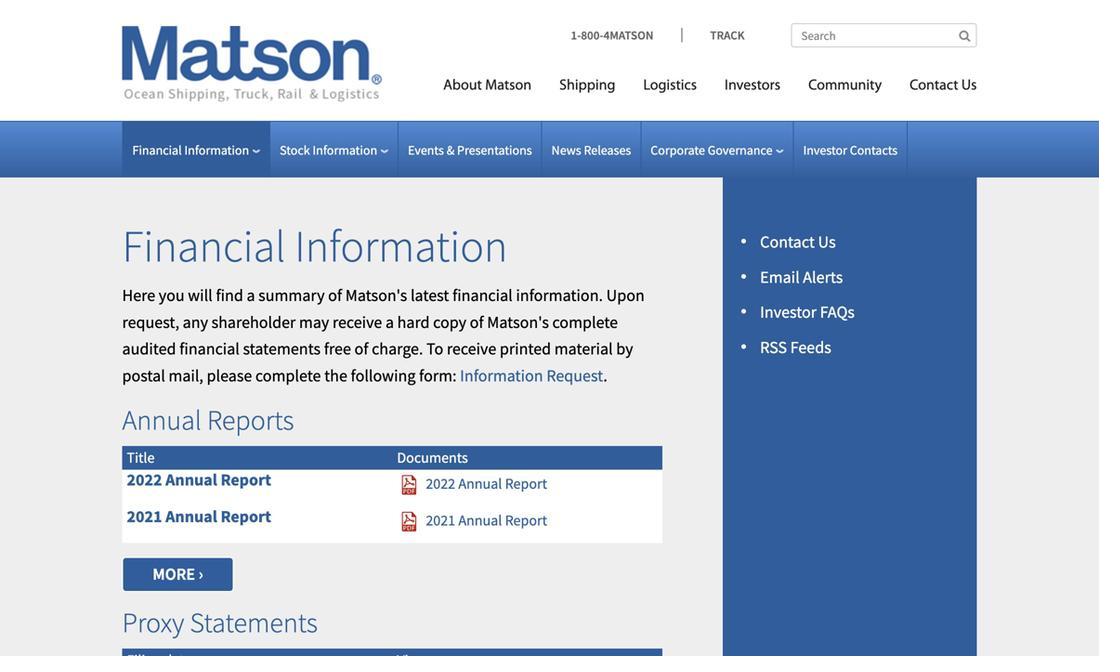 Task type: locate. For each thing, give the bounding box(es) containing it.
stock
[[280, 142, 310, 158]]

a left hard
[[386, 312, 394, 333]]

0 horizontal spatial a
[[247, 285, 255, 306]]

us
[[962, 79, 977, 93], [818, 231, 836, 252]]

about
[[443, 79, 482, 93]]

a
[[247, 285, 255, 306], [386, 312, 394, 333]]

investor up rss feeds
[[761, 302, 817, 323]]

&
[[447, 142, 455, 158]]

1 vertical spatial contact
[[761, 231, 815, 252]]

form:
[[419, 365, 457, 386]]

top menu navigation
[[402, 69, 977, 107]]

2022
[[127, 469, 162, 490], [426, 474, 456, 493]]

faqs
[[820, 302, 855, 323]]

matson's up printed
[[487, 312, 549, 333]]

0 vertical spatial investor
[[804, 142, 848, 158]]

contact us
[[910, 79, 977, 93], [761, 231, 836, 252]]

1-800-4matson
[[571, 27, 654, 43]]

2022 annual report
[[127, 469, 271, 490], [426, 474, 547, 493]]

search image
[[960, 30, 971, 42]]

0 vertical spatial contact
[[910, 79, 959, 93]]

1 horizontal spatial us
[[962, 79, 977, 93]]

any
[[183, 312, 208, 333]]

investor for investor faqs
[[761, 302, 817, 323]]

contact down search search box
[[910, 79, 959, 93]]

information
[[184, 142, 249, 158], [313, 142, 377, 158], [295, 218, 508, 274], [460, 365, 543, 386]]

None search field
[[792, 23, 977, 47]]

0 horizontal spatial complete
[[256, 365, 321, 386]]

complete up material in the bottom right of the page
[[553, 312, 618, 333]]

1 vertical spatial matson's
[[487, 312, 549, 333]]

annual up 2021 annual report link
[[459, 474, 502, 493]]

more › link
[[122, 557, 234, 592]]

2021 annual report
[[127, 506, 271, 527], [426, 511, 547, 530]]

0 horizontal spatial 2022
[[127, 469, 162, 490]]

documents
[[397, 448, 468, 467]]

2021 down title
[[127, 506, 162, 527]]

1 horizontal spatial contact
[[910, 79, 959, 93]]

corporate governance link
[[651, 142, 784, 158]]

us up "alerts"
[[818, 231, 836, 252]]

contact up the email
[[761, 231, 815, 252]]

1 horizontal spatial 2022
[[426, 474, 456, 493]]

receive up free
[[333, 312, 382, 333]]

us inside top menu navigation
[[962, 79, 977, 93]]

information request link
[[460, 365, 604, 386]]

report
[[221, 469, 271, 490], [505, 474, 547, 493], [221, 506, 271, 527], [505, 511, 547, 530]]

0 vertical spatial receive
[[333, 312, 382, 333]]

report up more › link
[[221, 506, 271, 527]]

0 horizontal spatial 2022 annual report
[[127, 469, 271, 490]]

0 horizontal spatial financial
[[180, 339, 240, 359]]

receive down copy
[[447, 339, 497, 359]]

2022 annual report up 2021 annual report link
[[426, 474, 547, 493]]

annual
[[122, 402, 202, 437], [166, 469, 217, 490], [459, 474, 502, 493], [166, 506, 217, 527], [459, 511, 502, 530]]

1 vertical spatial complete
[[256, 365, 321, 386]]

1 vertical spatial contact us
[[761, 231, 836, 252]]

financial information
[[132, 142, 249, 158], [122, 218, 508, 274]]

0 vertical spatial financial information
[[132, 142, 249, 158]]

2 horizontal spatial of
[[470, 312, 484, 333]]

financial down any on the left of the page
[[180, 339, 240, 359]]

request
[[547, 365, 604, 386]]

a right find
[[247, 285, 255, 306]]

us down search icon on the top right of page
[[962, 79, 977, 93]]

matson image
[[122, 26, 383, 102]]

1 horizontal spatial contact us link
[[896, 69, 977, 107]]

1 horizontal spatial financial
[[453, 285, 513, 306]]

investor faqs link
[[761, 302, 855, 323]]

1 horizontal spatial contact us
[[910, 79, 977, 93]]

0 vertical spatial us
[[962, 79, 977, 93]]

annual down 2022 annual report link
[[459, 511, 502, 530]]

1 vertical spatial a
[[386, 312, 394, 333]]

investor left contacts
[[804, 142, 848, 158]]

you
[[159, 285, 185, 306]]

shareholder
[[212, 312, 296, 333]]

of right free
[[355, 339, 369, 359]]

2021 annual report link
[[397, 511, 547, 530]]

proxy statements
[[122, 605, 318, 640]]

2022 down title
[[127, 469, 162, 490]]

contact us up email alerts
[[761, 231, 836, 252]]

will
[[188, 285, 213, 306]]

1 vertical spatial of
[[470, 312, 484, 333]]

statements
[[190, 605, 318, 640]]

matson's
[[346, 285, 407, 306], [487, 312, 549, 333]]

2021 annual report down 2022 annual report link
[[426, 511, 547, 530]]

report down 2022 annual report link
[[505, 511, 547, 530]]

rss feeds link
[[761, 337, 832, 358]]

annual up title
[[122, 402, 202, 437]]

of right copy
[[470, 312, 484, 333]]

news releases link
[[552, 142, 631, 158]]

0 horizontal spatial contact us
[[761, 231, 836, 252]]

investor contacts link
[[804, 142, 898, 158]]

title
[[127, 448, 155, 467]]

0 horizontal spatial contact us link
[[761, 231, 836, 252]]

please
[[207, 365, 252, 386]]

2021 down 2022 annual report link
[[426, 511, 456, 530]]

0 horizontal spatial us
[[818, 231, 836, 252]]

events & presentations link
[[408, 142, 532, 158]]

1 horizontal spatial 2021 annual report
[[426, 511, 547, 530]]

contact us link down search icon on the top right of page
[[896, 69, 977, 107]]

contact us down search icon on the top right of page
[[910, 79, 977, 93]]

0 horizontal spatial of
[[328, 285, 342, 306]]

1-800-4matson link
[[571, 27, 682, 43]]

printed
[[500, 339, 551, 359]]

rss
[[761, 337, 787, 358]]

reports
[[207, 402, 294, 437]]

1 horizontal spatial receive
[[447, 339, 497, 359]]

financial
[[132, 142, 182, 158], [122, 218, 286, 274]]

presentations
[[457, 142, 532, 158]]

1 horizontal spatial a
[[386, 312, 394, 333]]

latest
[[411, 285, 449, 306]]

of up may
[[328, 285, 342, 306]]

investor
[[804, 142, 848, 158], [761, 302, 817, 323]]

annual reports
[[122, 402, 294, 437]]

material
[[555, 339, 613, 359]]

by
[[616, 339, 633, 359]]

2021
[[127, 506, 162, 527], [426, 511, 456, 530]]

financial up copy
[[453, 285, 513, 306]]

contact inside top menu navigation
[[910, 79, 959, 93]]

more
[[153, 564, 195, 585]]

2022 down documents
[[426, 474, 456, 493]]

matson's up hard
[[346, 285, 407, 306]]

2022 annual report down annual reports
[[127, 469, 271, 490]]

contact us link up email alerts
[[761, 231, 836, 252]]

2021 annual report up the ›
[[127, 506, 271, 527]]

›
[[199, 564, 203, 585]]

1 vertical spatial financial information
[[122, 218, 508, 274]]

information up latest
[[295, 218, 508, 274]]

1 horizontal spatial complete
[[553, 312, 618, 333]]

alerts
[[803, 267, 843, 288]]

0 vertical spatial matson's
[[346, 285, 407, 306]]

contact us inside top menu navigation
[[910, 79, 977, 93]]

contact
[[910, 79, 959, 93], [761, 231, 815, 252]]

receive
[[333, 312, 382, 333], [447, 339, 497, 359]]

1-
[[571, 27, 581, 43]]

0 vertical spatial contact us
[[910, 79, 977, 93]]

1 vertical spatial contact us link
[[761, 231, 836, 252]]

contact us link
[[896, 69, 977, 107], [761, 231, 836, 252]]

1 horizontal spatial of
[[355, 339, 369, 359]]

.
[[604, 365, 608, 386]]

rss feeds
[[761, 337, 832, 358]]

email alerts link
[[761, 267, 843, 288]]

governance
[[708, 142, 773, 158]]

complete down statements
[[256, 365, 321, 386]]

1 horizontal spatial 2022 annual report
[[426, 474, 547, 493]]

1 horizontal spatial matson's
[[487, 312, 549, 333]]

upon
[[607, 285, 645, 306]]

1 vertical spatial investor
[[761, 302, 817, 323]]



Task type: describe. For each thing, give the bounding box(es) containing it.
investors
[[725, 79, 781, 93]]

0 horizontal spatial matson's
[[346, 285, 407, 306]]

hard
[[397, 312, 430, 333]]

annual up the ›
[[166, 506, 217, 527]]

stock information link
[[280, 142, 389, 158]]

1 vertical spatial receive
[[447, 339, 497, 359]]

news
[[552, 142, 582, 158]]

logistics link
[[630, 69, 711, 107]]

investor faqs
[[761, 302, 855, 323]]

find
[[216, 285, 243, 306]]

Search search field
[[792, 23, 977, 47]]

0 vertical spatial financial
[[453, 285, 513, 306]]

0 vertical spatial complete
[[553, 312, 618, 333]]

about matson
[[443, 79, 532, 93]]

0 vertical spatial a
[[247, 285, 255, 306]]

mail,
[[169, 365, 203, 386]]

events
[[408, 142, 444, 158]]

2 vertical spatial of
[[355, 339, 369, 359]]

proxy
[[122, 605, 184, 640]]

1 vertical spatial financial
[[122, 218, 286, 274]]

report up 2021 annual report link
[[505, 474, 547, 493]]

shipping link
[[546, 69, 630, 107]]

investor for investor contacts
[[804, 142, 848, 158]]

1 vertical spatial financial
[[180, 339, 240, 359]]

logistics
[[644, 79, 697, 93]]

4matson
[[604, 27, 654, 43]]

information request .
[[460, 365, 608, 386]]

2022 annual report link
[[397, 474, 547, 493]]

report down reports
[[221, 469, 271, 490]]

may
[[299, 312, 329, 333]]

0 vertical spatial contact us link
[[896, 69, 977, 107]]

1 vertical spatial us
[[818, 231, 836, 252]]

0 horizontal spatial 2021
[[127, 506, 162, 527]]

annual down annual reports
[[166, 469, 217, 490]]

shipping
[[560, 79, 616, 93]]

free
[[324, 339, 351, 359]]

information.
[[516, 285, 603, 306]]

0 horizontal spatial contact
[[761, 231, 815, 252]]

about matson link
[[430, 69, 546, 107]]

track link
[[682, 27, 745, 43]]

email
[[761, 267, 800, 288]]

releases
[[584, 142, 631, 158]]

copy
[[433, 312, 467, 333]]

information left stock
[[184, 142, 249, 158]]

track
[[711, 27, 745, 43]]

audited
[[122, 339, 176, 359]]

postal
[[122, 365, 165, 386]]

financial information link
[[132, 142, 260, 158]]

here
[[122, 285, 155, 306]]

corporate
[[651, 142, 705, 158]]

community link
[[795, 69, 896, 107]]

following
[[351, 365, 416, 386]]

corporate governance
[[651, 142, 773, 158]]

stock information
[[280, 142, 377, 158]]

0 horizontal spatial receive
[[333, 312, 382, 333]]

contacts
[[850, 142, 898, 158]]

community
[[809, 79, 882, 93]]

investors link
[[711, 69, 795, 107]]

investor contacts
[[804, 142, 898, 158]]

information down printed
[[460, 365, 543, 386]]

summary
[[259, 285, 325, 306]]

news releases
[[552, 142, 631, 158]]

0 vertical spatial of
[[328, 285, 342, 306]]

statements
[[243, 339, 321, 359]]

to
[[427, 339, 444, 359]]

the
[[324, 365, 348, 386]]

events & presentations
[[408, 142, 532, 158]]

matson
[[485, 79, 532, 93]]

email alerts
[[761, 267, 843, 288]]

0 vertical spatial financial
[[132, 142, 182, 158]]

feeds
[[791, 337, 832, 358]]

0 horizontal spatial 2021 annual report
[[127, 506, 271, 527]]

request,
[[122, 312, 179, 333]]

1 horizontal spatial 2021
[[426, 511, 456, 530]]

information right stock
[[313, 142, 377, 158]]

here you will find a summary of matson's latest financial information. upon request, any shareholder may receive a hard copy of matson's complete audited financial statements free of charge. to receive printed material by postal mail, please complete the following form:
[[122, 285, 645, 386]]

charge.
[[372, 339, 423, 359]]

more ›
[[153, 564, 203, 585]]

800-
[[581, 27, 604, 43]]



Task type: vqa. For each thing, say whether or not it's contained in the screenshot.
'Filings'
no



